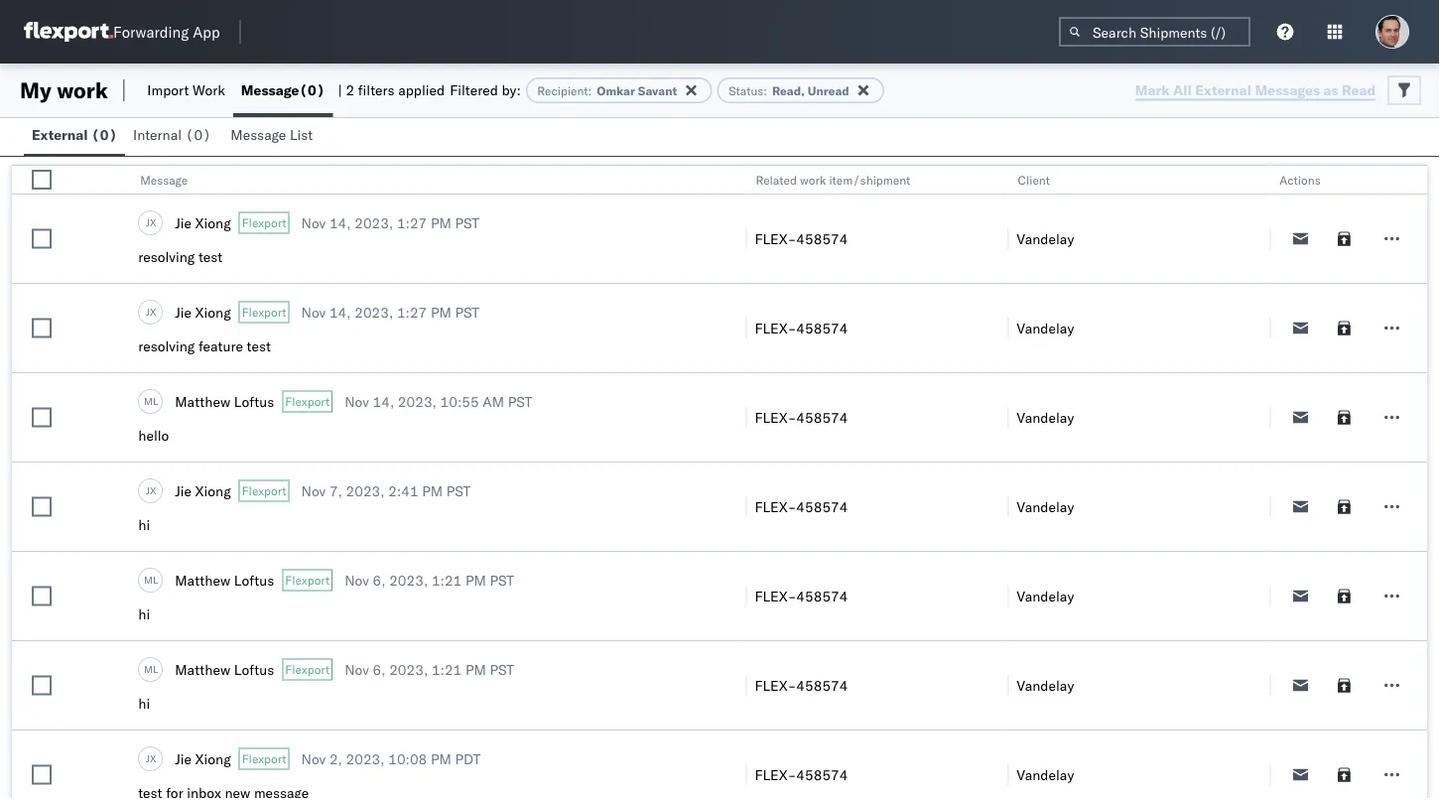 Task type: vqa. For each thing, say whether or not it's contained in the screenshot.
HLXU6269489 button
no



Task type: describe. For each thing, give the bounding box(es) containing it.
4 j x from the top
[[146, 752, 156, 765]]

3 458574 from the top
[[796, 408, 848, 426]]

import
[[147, 81, 189, 99]]

2 matthew loftus from the top
[[175, 571, 274, 589]]

client
[[1018, 172, 1050, 187]]

7 flex- 458574 from the top
[[755, 766, 848, 783]]

flexport left 7,
[[242, 483, 286, 498]]

7,
[[329, 482, 342, 499]]

1 1:21 from the top
[[432, 571, 462, 589]]

external (0)
[[32, 126, 117, 143]]

unread
[[808, 83, 849, 98]]

nov 14, 2023, 10:55 am pst
[[345, 393, 532, 410]]

3 l from the top
[[153, 663, 158, 675]]

3 matthew loftus from the top
[[175, 661, 274, 678]]

4 jie from the top
[[175, 750, 192, 767]]

2 loftus from the top
[[234, 571, 274, 589]]

7 flex- from the top
[[755, 766, 796, 783]]

5 458574 from the top
[[796, 587, 848, 605]]

(0) for message (0)
[[299, 81, 325, 99]]

nov 14, 2023, 1:27 pm pst for resolving test
[[301, 214, 480, 231]]

flexport left 2,
[[242, 751, 286, 766]]

forwarding app
[[113, 22, 220, 41]]

work
[[193, 81, 225, 99]]

import work button
[[139, 64, 233, 117]]

1 xiong from the top
[[195, 214, 231, 231]]

resize handle column header for client
[[1246, 166, 1270, 798]]

filtered
[[450, 81, 498, 99]]

3 jie xiong from the top
[[175, 482, 231, 499]]

6 flex- from the top
[[755, 676, 796, 694]]

1 vertical spatial test
[[247, 337, 271, 355]]

3 flex- from the top
[[755, 408, 796, 426]]

message for list
[[231, 126, 286, 143]]

1 l from the top
[[153, 395, 158, 407]]

read,
[[772, 83, 805, 98]]

1:27 for test
[[397, 303, 427, 321]]

flexport up feature at the left of page
[[242, 305, 286, 320]]

message list
[[231, 126, 313, 143]]

item/shipment
[[829, 172, 911, 187]]

3 vandelay from the top
[[1017, 408, 1074, 426]]

6 flex- 458574 from the top
[[755, 676, 848, 694]]

recipient
[[537, 83, 588, 98]]

4 x from the top
[[150, 752, 156, 765]]

applied
[[398, 81, 445, 99]]

1 j x from the top
[[146, 216, 156, 229]]

4 flex- from the top
[[755, 498, 796, 515]]

2 hi from the top
[[138, 606, 150, 623]]

(0) for internal (0)
[[185, 126, 211, 143]]

1 jie xiong from the top
[[175, 214, 231, 231]]

| 2 filters applied filtered by:
[[338, 81, 521, 99]]

work for my
[[57, 76, 108, 104]]

3 loftus from the top
[[234, 661, 274, 678]]

forwarding app link
[[24, 22, 220, 42]]

2
[[346, 81, 354, 99]]

3 m l from the top
[[144, 663, 158, 675]]

2 j x from the top
[[146, 305, 156, 318]]

flexport up 7,
[[285, 394, 330, 409]]

5 flex- from the top
[[755, 587, 796, 605]]

app
[[193, 22, 220, 41]]

my
[[20, 76, 51, 104]]

message (0)
[[241, 81, 325, 99]]

4 flex- 458574 from the top
[[755, 498, 848, 515]]

recipient : omkar savant
[[537, 83, 677, 98]]

2 6, from the top
[[373, 661, 386, 678]]

14, for resolving test
[[329, 214, 351, 231]]

1 m l from the top
[[144, 395, 158, 407]]

nov 14, 2023, 1:27 pm pst for test
[[301, 303, 480, 321]]

6 458574 from the top
[[796, 676, 848, 694]]

resolving feature test
[[138, 337, 271, 355]]

status
[[729, 83, 764, 98]]

2 x from the top
[[150, 305, 156, 318]]

3 j x from the top
[[146, 484, 156, 497]]

10:55
[[440, 393, 479, 410]]

2 j from the top
[[146, 305, 150, 318]]

3 j from the top
[[146, 484, 150, 497]]

5 vandelay from the top
[[1017, 587, 1074, 605]]

1 m from the top
[[144, 395, 153, 407]]

2 nov 6, 2023, 1:21 pm pst from the top
[[345, 661, 514, 678]]

resize handle column header for related work item/shipment
[[984, 166, 1008, 798]]

2,
[[329, 750, 342, 767]]

external (0) button
[[24, 117, 125, 156]]

4 458574 from the top
[[796, 498, 848, 515]]

message list button
[[223, 117, 325, 156]]

2 m from the top
[[144, 574, 153, 586]]

2 jie xiong from the top
[[175, 303, 231, 321]]



Task type: locate. For each thing, give the bounding box(es) containing it.
:
[[588, 83, 592, 98], [764, 83, 767, 98]]

4 xiong from the top
[[195, 750, 231, 767]]

Search Shipments (/) text field
[[1059, 17, 1251, 47]]

2 nov 14, 2023, 1:27 pm pst from the top
[[301, 303, 480, 321]]

0 horizontal spatial :
[[588, 83, 592, 98]]

: left read,
[[764, 83, 767, 98]]

2 1:21 from the top
[[432, 661, 462, 678]]

2 vertical spatial l
[[153, 663, 158, 675]]

resolving
[[138, 248, 195, 266], [138, 337, 195, 355]]

14,
[[329, 214, 351, 231], [329, 303, 351, 321], [373, 393, 394, 410]]

10:08
[[388, 750, 427, 767]]

1 jie from the top
[[175, 214, 192, 231]]

7 vandelay from the top
[[1017, 766, 1074, 783]]

0 horizontal spatial (0)
[[91, 126, 117, 143]]

am
[[483, 393, 504, 410]]

list
[[290, 126, 313, 143]]

2 horizontal spatial (0)
[[299, 81, 325, 99]]

resolving for resolving feature test
[[138, 337, 195, 355]]

1 vertical spatial m
[[144, 574, 153, 586]]

1 vertical spatial matthew
[[175, 571, 230, 589]]

6, down the 'nov 7, 2023, 2:41 pm pst'
[[373, 571, 386, 589]]

2 : from the left
[[764, 83, 767, 98]]

2 flex- from the top
[[755, 319, 796, 337]]

1 hi from the top
[[138, 516, 150, 534]]

savant
[[638, 83, 677, 98]]

(0) for external (0)
[[91, 126, 117, 143]]

pdt
[[455, 750, 481, 767]]

3 xiong from the top
[[195, 482, 231, 499]]

internal (0)
[[133, 126, 211, 143]]

1 matthew from the top
[[175, 393, 230, 410]]

3 flex- 458574 from the top
[[755, 408, 848, 426]]

1 vertical spatial 14,
[[329, 303, 351, 321]]

nov 6, 2023, 1:21 pm pst
[[345, 571, 514, 589], [345, 661, 514, 678]]

1 vertical spatial 6,
[[373, 661, 386, 678]]

hi
[[138, 516, 150, 534], [138, 606, 150, 623], [138, 695, 150, 712]]

message for (0)
[[241, 81, 299, 99]]

xiong
[[195, 214, 231, 231], [195, 303, 231, 321], [195, 482, 231, 499], [195, 750, 231, 767]]

internal (0) button
[[125, 117, 223, 156]]

test right feature at the left of page
[[247, 337, 271, 355]]

0 vertical spatial l
[[153, 395, 158, 407]]

vandelay
[[1017, 230, 1074, 247], [1017, 319, 1074, 337], [1017, 408, 1074, 426], [1017, 498, 1074, 515], [1017, 587, 1074, 605], [1017, 676, 1074, 694], [1017, 766, 1074, 783]]

0 vertical spatial m
[[144, 395, 153, 407]]

0 vertical spatial 1:21
[[432, 571, 462, 589]]

(0) left '|' at the top left
[[299, 81, 325, 99]]

resolving left feature at the left of page
[[138, 337, 195, 355]]

1 vandelay from the top
[[1017, 230, 1074, 247]]

flex-
[[755, 230, 796, 247], [755, 319, 796, 337], [755, 408, 796, 426], [755, 498, 796, 515], [755, 587, 796, 605], [755, 676, 796, 694], [755, 766, 796, 783]]

: for status
[[764, 83, 767, 98]]

2 flex- 458574 from the top
[[755, 319, 848, 337]]

2 l from the top
[[153, 574, 158, 586]]

related work item/shipment
[[756, 172, 911, 187]]

2 matthew from the top
[[175, 571, 230, 589]]

14, for test
[[329, 303, 351, 321]]

5 flex- 458574 from the top
[[755, 587, 848, 605]]

1 vertical spatial work
[[800, 172, 826, 187]]

nov 6, 2023, 1:21 pm pst down 2:41
[[345, 571, 514, 589]]

flexport down message list button on the top of page
[[242, 215, 286, 230]]

message inside message list button
[[231, 126, 286, 143]]

0 vertical spatial loftus
[[234, 393, 274, 410]]

nov 7, 2023, 2:41 pm pst
[[301, 482, 471, 499]]

None checkbox
[[32, 170, 52, 190], [32, 318, 52, 338], [32, 497, 52, 517], [32, 170, 52, 190], [32, 318, 52, 338], [32, 497, 52, 517]]

3 m from the top
[[144, 663, 153, 675]]

0 vertical spatial 14,
[[329, 214, 351, 231]]

1 vertical spatial hi
[[138, 606, 150, 623]]

None checkbox
[[32, 229, 52, 249], [32, 407, 52, 427], [32, 586, 52, 606], [32, 675, 52, 695], [32, 765, 52, 785], [32, 229, 52, 249], [32, 407, 52, 427], [32, 586, 52, 606], [32, 675, 52, 695], [32, 765, 52, 785]]

2023,
[[355, 214, 393, 231], [355, 303, 393, 321], [398, 393, 437, 410], [346, 482, 385, 499], [389, 571, 428, 589], [389, 661, 428, 678], [346, 750, 385, 767]]

4 resize handle column header from the left
[[1246, 166, 1270, 798]]

forwarding
[[113, 22, 189, 41]]

0 vertical spatial message
[[241, 81, 299, 99]]

omkar
[[597, 83, 635, 98]]

0 vertical spatial resolving
[[138, 248, 195, 266]]

458574
[[796, 230, 848, 247], [796, 319, 848, 337], [796, 408, 848, 426], [796, 498, 848, 515], [796, 587, 848, 605], [796, 676, 848, 694], [796, 766, 848, 783]]

(0) inside button
[[91, 126, 117, 143]]

resolving test
[[138, 248, 223, 266]]

1:27
[[397, 214, 427, 231], [397, 303, 427, 321]]

flexport
[[242, 215, 286, 230], [242, 305, 286, 320], [285, 394, 330, 409], [242, 483, 286, 498], [285, 573, 330, 588], [285, 662, 330, 677], [242, 751, 286, 766]]

4 vandelay from the top
[[1017, 498, 1074, 515]]

4 jie xiong from the top
[[175, 750, 231, 767]]

nov 14, 2023, 1:27 pm pst
[[301, 214, 480, 231], [301, 303, 480, 321]]

1 flex- 458574 from the top
[[755, 230, 848, 247]]

2 vertical spatial 14,
[[373, 393, 394, 410]]

2 vandelay from the top
[[1017, 319, 1074, 337]]

external
[[32, 126, 88, 143]]

1 flex- from the top
[[755, 230, 796, 247]]

flexport up 2,
[[285, 662, 330, 677]]

flexport down 7,
[[285, 573, 330, 588]]

2 vertical spatial hi
[[138, 695, 150, 712]]

0 vertical spatial 6,
[[373, 571, 386, 589]]

m l
[[144, 395, 158, 407], [144, 574, 158, 586], [144, 663, 158, 675]]

flexport. image
[[24, 22, 113, 42]]

jie
[[175, 214, 192, 231], [175, 303, 192, 321], [175, 482, 192, 499], [175, 750, 192, 767]]

(0) right the external
[[91, 126, 117, 143]]

2 1:27 from the top
[[397, 303, 427, 321]]

matthew
[[175, 393, 230, 410], [175, 571, 230, 589], [175, 661, 230, 678]]

1 x from the top
[[150, 216, 156, 229]]

1 1:27 from the top
[[397, 214, 427, 231]]

2 vertical spatial loftus
[[234, 661, 274, 678]]

message
[[241, 81, 299, 99], [231, 126, 286, 143], [140, 172, 188, 187]]

m
[[144, 395, 153, 407], [144, 574, 153, 586], [144, 663, 153, 675]]

1:21
[[432, 571, 462, 589], [432, 661, 462, 678]]

2 m l from the top
[[144, 574, 158, 586]]

0 vertical spatial nov 6, 2023, 1:21 pm pst
[[345, 571, 514, 589]]

0 vertical spatial hi
[[138, 516, 150, 534]]

resize handle column header for message
[[722, 166, 746, 798]]

related
[[756, 172, 797, 187]]

1 6, from the top
[[373, 571, 386, 589]]

status : read, unread
[[729, 83, 849, 98]]

3 matthew from the top
[[175, 661, 230, 678]]

l
[[153, 395, 158, 407], [153, 574, 158, 586], [153, 663, 158, 675]]

filters
[[358, 81, 395, 99]]

1 nov 6, 2023, 1:21 pm pst from the top
[[345, 571, 514, 589]]

1 vertical spatial loftus
[[234, 571, 274, 589]]

6 vandelay from the top
[[1017, 676, 1074, 694]]

flex- 458574
[[755, 230, 848, 247], [755, 319, 848, 337], [755, 408, 848, 426], [755, 498, 848, 515], [755, 587, 848, 605], [755, 676, 848, 694], [755, 766, 848, 783]]

resize handle column header for actions
[[1404, 166, 1427, 798]]

message down internal (0) 'button'
[[140, 172, 188, 187]]

0 vertical spatial matthew
[[175, 393, 230, 410]]

work up external (0)
[[57, 76, 108, 104]]

1 horizontal spatial :
[[764, 83, 767, 98]]

|
[[338, 81, 342, 99]]

resolving for resolving test
[[138, 248, 195, 266]]

0 vertical spatial matthew loftus
[[175, 393, 274, 410]]

3 x from the top
[[150, 484, 156, 497]]

2 vertical spatial m l
[[144, 663, 158, 675]]

2:41
[[388, 482, 419, 499]]

2 xiong from the top
[[195, 303, 231, 321]]

pst
[[455, 214, 480, 231], [455, 303, 480, 321], [508, 393, 532, 410], [447, 482, 471, 499], [490, 571, 514, 589], [490, 661, 514, 678]]

6, up nov 2, 2023, 10:08 pm pdt
[[373, 661, 386, 678]]

2 jie from the top
[[175, 303, 192, 321]]

0 horizontal spatial work
[[57, 76, 108, 104]]

1 j from the top
[[146, 216, 150, 229]]

hello
[[138, 427, 169, 444]]

2 vertical spatial matthew
[[175, 661, 230, 678]]

nov 6, 2023, 1:21 pm pst up 10:08
[[345, 661, 514, 678]]

work right related
[[800, 172, 826, 187]]

test up resolving feature test
[[198, 248, 223, 266]]

message up message list at the left of the page
[[241, 81, 299, 99]]

loftus
[[234, 393, 274, 410], [234, 571, 274, 589], [234, 661, 274, 678]]

nov 2, 2023, 10:08 pm pdt
[[301, 750, 481, 767]]

3 jie from the top
[[175, 482, 192, 499]]

2 vertical spatial matthew loftus
[[175, 661, 274, 678]]

1 loftus from the top
[[234, 393, 274, 410]]

1 vertical spatial message
[[231, 126, 286, 143]]

0 vertical spatial m l
[[144, 395, 158, 407]]

1 vertical spatial nov 6, 2023, 1:21 pm pst
[[345, 661, 514, 678]]

2 vertical spatial m
[[144, 663, 153, 675]]

j x
[[146, 216, 156, 229], [146, 305, 156, 318], [146, 484, 156, 497], [146, 752, 156, 765]]

(0)
[[299, 81, 325, 99], [91, 126, 117, 143], [185, 126, 211, 143]]

jie xiong
[[175, 214, 231, 231], [175, 303, 231, 321], [175, 482, 231, 499], [175, 750, 231, 767]]

1 vertical spatial 1:21
[[432, 661, 462, 678]]

2 vertical spatial message
[[140, 172, 188, 187]]

resize handle column header
[[67, 166, 91, 798], [722, 166, 746, 798], [984, 166, 1008, 798], [1246, 166, 1270, 798], [1404, 166, 1427, 798]]

(0) inside 'button'
[[185, 126, 211, 143]]

1 vertical spatial matthew loftus
[[175, 571, 274, 589]]

feature
[[198, 337, 243, 355]]

1 horizontal spatial work
[[800, 172, 826, 187]]

internal
[[133, 126, 182, 143]]

resolving up resolving feature test
[[138, 248, 195, 266]]

7 458574 from the top
[[796, 766, 848, 783]]

0 vertical spatial work
[[57, 76, 108, 104]]

by:
[[502, 81, 521, 99]]

1 vertical spatial resolving
[[138, 337, 195, 355]]

actions
[[1280, 172, 1321, 187]]

1 resize handle column header from the left
[[67, 166, 91, 798]]

1 horizontal spatial test
[[247, 337, 271, 355]]

1:27 for resolving test
[[397, 214, 427, 231]]

1 matthew loftus from the top
[[175, 393, 274, 410]]

(0) right internal on the top left of page
[[185, 126, 211, 143]]

my work
[[20, 76, 108, 104]]

: left omkar
[[588, 83, 592, 98]]

nov
[[301, 214, 326, 231], [301, 303, 326, 321], [345, 393, 369, 410], [301, 482, 326, 499], [345, 571, 369, 589], [345, 661, 369, 678], [301, 750, 326, 767]]

1 resolving from the top
[[138, 248, 195, 266]]

x
[[150, 216, 156, 229], [150, 305, 156, 318], [150, 484, 156, 497], [150, 752, 156, 765]]

0 horizontal spatial test
[[198, 248, 223, 266]]

2 resolving from the top
[[138, 337, 195, 355]]

4 j from the top
[[146, 752, 150, 765]]

1 nov 14, 2023, 1:27 pm pst from the top
[[301, 214, 480, 231]]

3 resize handle column header from the left
[[984, 166, 1008, 798]]

1 vertical spatial l
[[153, 574, 158, 586]]

work for related
[[800, 172, 826, 187]]

0 vertical spatial 1:27
[[397, 214, 427, 231]]

0 vertical spatial test
[[198, 248, 223, 266]]

0 vertical spatial nov 14, 2023, 1:27 pm pst
[[301, 214, 480, 231]]

work
[[57, 76, 108, 104], [800, 172, 826, 187]]

message left list
[[231, 126, 286, 143]]

test
[[198, 248, 223, 266], [247, 337, 271, 355]]

1 horizontal spatial (0)
[[185, 126, 211, 143]]

import work
[[147, 81, 225, 99]]

matthew loftus
[[175, 393, 274, 410], [175, 571, 274, 589], [175, 661, 274, 678]]

3 hi from the top
[[138, 695, 150, 712]]

1 458574 from the top
[[796, 230, 848, 247]]

1 vertical spatial nov 14, 2023, 1:27 pm pst
[[301, 303, 480, 321]]

1 vertical spatial 1:27
[[397, 303, 427, 321]]

1 vertical spatial m l
[[144, 574, 158, 586]]

1 : from the left
[[588, 83, 592, 98]]

pm
[[431, 214, 452, 231], [431, 303, 452, 321], [422, 482, 443, 499], [465, 571, 486, 589], [465, 661, 486, 678], [431, 750, 452, 767]]

5 resize handle column header from the left
[[1404, 166, 1427, 798]]

2 458574 from the top
[[796, 319, 848, 337]]

6,
[[373, 571, 386, 589], [373, 661, 386, 678]]

j
[[146, 216, 150, 229], [146, 305, 150, 318], [146, 484, 150, 497], [146, 752, 150, 765]]

: for recipient
[[588, 83, 592, 98]]

2 resize handle column header from the left
[[722, 166, 746, 798]]



